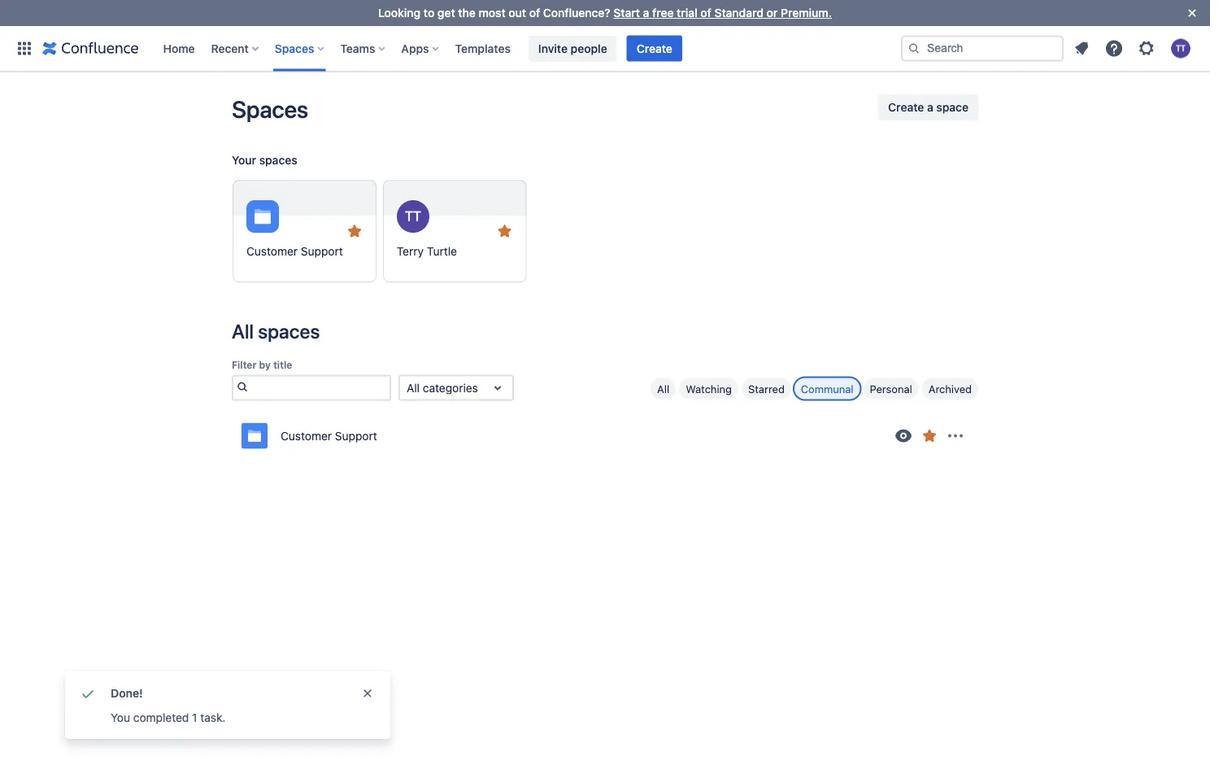 Task type: vqa. For each thing, say whether or not it's contained in the screenshot.
BOARD
no



Task type: locate. For each thing, give the bounding box(es) containing it.
you completed 1 task.
[[111, 711, 226, 724]]

customer down filter by title field
[[281, 429, 332, 442]]

customer support link inside your spaces region
[[233, 180, 377, 282]]

home
[[163, 42, 195, 55]]

of right out
[[530, 6, 540, 20]]

create for create
[[637, 42, 673, 55]]

1 vertical spatial customer support link
[[242, 414, 969, 457]]

spaces
[[259, 153, 298, 167], [258, 320, 320, 343]]

terry turtle link
[[383, 180, 527, 282]]

customer inside your spaces region
[[247, 245, 298, 258]]

0 vertical spatial customer support
[[247, 245, 343, 258]]

0 vertical spatial customer support link
[[233, 180, 377, 282]]

1 vertical spatial customer support
[[281, 429, 377, 442]]

banner
[[0, 26, 1211, 72]]

filter by title
[[232, 359, 292, 371]]

categories
[[423, 381, 478, 394]]

title
[[274, 359, 292, 371]]

archived
[[929, 382, 973, 395]]

teams
[[340, 42, 376, 55]]

start a free trial of standard or premium. link
[[614, 6, 833, 20]]

1 vertical spatial a
[[928, 101, 934, 114]]

spaces button
[[270, 35, 331, 61]]

spaces for your spaces
[[259, 153, 298, 167]]

customer support
[[247, 245, 343, 258], [281, 429, 377, 442]]

free
[[653, 6, 674, 20]]

1
[[192, 711, 197, 724]]

0 vertical spatial a
[[643, 6, 650, 20]]

create for create a space
[[889, 101, 925, 114]]

create a space
[[889, 101, 969, 114]]

all
[[232, 320, 254, 343], [407, 381, 420, 394], [658, 382, 670, 395]]

support
[[301, 245, 343, 258], [335, 429, 377, 442]]

none text field inside all spaces region
[[407, 379, 410, 396]]

spaces right recent dropdown button at the top left
[[275, 42, 314, 55]]

of right trial
[[701, 6, 712, 20]]

1 horizontal spatial of
[[701, 6, 712, 20]]

customer
[[247, 245, 298, 258], [281, 429, 332, 442]]

1 horizontal spatial a
[[928, 101, 934, 114]]

create link
[[627, 35, 683, 61]]

starred
[[749, 382, 785, 395]]

create
[[637, 42, 673, 55], [889, 101, 925, 114]]

1 horizontal spatial all
[[407, 381, 420, 394]]

all inside button
[[658, 382, 670, 395]]

1 of from the left
[[530, 6, 540, 20]]

1 vertical spatial customer
[[281, 429, 332, 442]]

of
[[530, 6, 540, 20], [701, 6, 712, 20]]

customer support link inside all spaces region
[[242, 414, 969, 457]]

to
[[424, 6, 435, 20]]

confluence image
[[42, 39, 139, 58], [42, 39, 139, 58]]

customer support link
[[233, 180, 377, 282], [242, 414, 969, 457]]

0 horizontal spatial all
[[232, 320, 254, 343]]

2 of from the left
[[701, 6, 712, 20]]

2 horizontal spatial all
[[658, 382, 670, 395]]

spaces
[[275, 42, 314, 55], [232, 95, 308, 123]]

filter
[[232, 359, 257, 371]]

starred image
[[345, 221, 364, 241]]

search image
[[908, 42, 921, 55]]

all left categories
[[407, 381, 420, 394]]

by
[[259, 359, 271, 371]]

1 vertical spatial create
[[889, 101, 925, 114]]

all spaces
[[232, 320, 320, 343]]

create left space on the right of the page
[[889, 101, 925, 114]]

your profile and preferences image
[[1172, 39, 1191, 58]]

create down free
[[637, 42, 673, 55]]

all up filter
[[232, 320, 254, 343]]

0 vertical spatial spaces
[[259, 153, 298, 167]]

a left space on the right of the page
[[928, 101, 934, 114]]

1 horizontal spatial create
[[889, 101, 925, 114]]

personal
[[870, 382, 913, 395]]

1 vertical spatial support
[[335, 429, 377, 442]]

invite
[[539, 42, 568, 55]]

0 vertical spatial support
[[301, 245, 343, 258]]

global element
[[10, 26, 898, 71]]

0 horizontal spatial create
[[637, 42, 673, 55]]

personal button
[[864, 378, 919, 399]]

create inside 'create' link
[[637, 42, 673, 55]]

create inside the create a space popup button
[[889, 101, 925, 114]]

archived button
[[923, 378, 979, 399]]

all left watching button at the right of the page
[[658, 382, 670, 395]]

Search field
[[902, 35, 1064, 61]]

standard
[[715, 6, 764, 20]]

banner containing home
[[0, 26, 1211, 72]]

0 horizontal spatial a
[[643, 6, 650, 20]]

None text field
[[407, 379, 410, 396]]

watching
[[686, 382, 732, 395]]

spaces right "your"
[[259, 153, 298, 167]]

most
[[479, 6, 506, 20]]

customer up all spaces
[[247, 245, 298, 258]]

spaces up 'title'
[[258, 320, 320, 343]]

a
[[643, 6, 650, 20], [928, 101, 934, 114]]

1 vertical spatial spaces
[[258, 320, 320, 343]]

create a space button
[[879, 94, 979, 120]]

0 vertical spatial spaces
[[275, 42, 314, 55]]

you
[[111, 711, 130, 724]]

0 horizontal spatial of
[[530, 6, 540, 20]]

spaces up the your spaces
[[232, 95, 308, 123]]

dismiss image
[[361, 687, 374, 700]]

trial
[[677, 6, 698, 20]]

0 vertical spatial customer
[[247, 245, 298, 258]]

invite people
[[539, 42, 608, 55]]

0 vertical spatial create
[[637, 42, 673, 55]]

success image
[[78, 684, 98, 703]]

a left free
[[643, 6, 650, 20]]

appswitcher icon image
[[15, 39, 34, 58]]



Task type: describe. For each thing, give the bounding box(es) containing it.
task.
[[200, 711, 226, 724]]

more actions image
[[946, 426, 966, 445]]

invite people button
[[529, 35, 617, 61]]

your
[[232, 153, 256, 167]]

open image
[[488, 378, 508, 397]]

apps
[[402, 42, 429, 55]]

all categories
[[407, 381, 478, 394]]

premium.
[[781, 6, 833, 20]]

start
[[614, 6, 641, 20]]

starred button
[[742, 378, 792, 399]]

get
[[438, 6, 455, 20]]

spaces inside 'spaces' popup button
[[275, 42, 314, 55]]

watching button
[[680, 378, 739, 399]]

terry turtle
[[397, 245, 457, 258]]

notification icon image
[[1073, 39, 1092, 58]]

unstar this space image
[[920, 426, 940, 445]]

a inside the create a space popup button
[[928, 101, 934, 114]]

close image
[[1183, 3, 1203, 23]]

Filter by title field
[[251, 376, 390, 399]]

looking
[[378, 6, 421, 20]]

done!
[[111, 686, 143, 700]]

templates link
[[451, 35, 516, 61]]

search image
[[234, 377, 251, 396]]

customer support inside all spaces region
[[281, 429, 377, 442]]

help icon image
[[1105, 39, 1125, 58]]

recent
[[211, 42, 249, 55]]

terry
[[397, 245, 424, 258]]

out
[[509, 6, 527, 20]]

teams button
[[336, 35, 392, 61]]

all for all spaces
[[232, 320, 254, 343]]

apps button
[[397, 35, 446, 61]]

completed
[[133, 711, 189, 724]]

support inside all spaces region
[[335, 429, 377, 442]]

communal button
[[795, 378, 861, 399]]

space
[[937, 101, 969, 114]]

communal
[[802, 382, 854, 395]]

or
[[767, 6, 778, 20]]

your spaces
[[232, 153, 298, 167]]

spaces for all spaces
[[258, 320, 320, 343]]

confluence?
[[543, 6, 611, 20]]

starred image
[[495, 221, 515, 241]]

unwatch image
[[894, 426, 914, 445]]

turtle
[[427, 245, 457, 258]]

all for all
[[658, 382, 670, 395]]

all button
[[651, 378, 676, 399]]

support inside your spaces region
[[301, 245, 343, 258]]

looking to get the most out of confluence? start a free trial of standard or premium.
[[378, 6, 833, 20]]

templates
[[455, 42, 511, 55]]

home link
[[158, 35, 200, 61]]

all spaces region
[[232, 317, 979, 457]]

recent button
[[206, 35, 265, 61]]

customer inside all spaces region
[[281, 429, 332, 442]]

your spaces region
[[232, 147, 979, 295]]

customer support inside your spaces region
[[247, 245, 343, 258]]

people
[[571, 42, 608, 55]]

1 vertical spatial spaces
[[232, 95, 308, 123]]

all for all categories
[[407, 381, 420, 394]]

the
[[458, 6, 476, 20]]

settings icon image
[[1138, 39, 1157, 58]]



